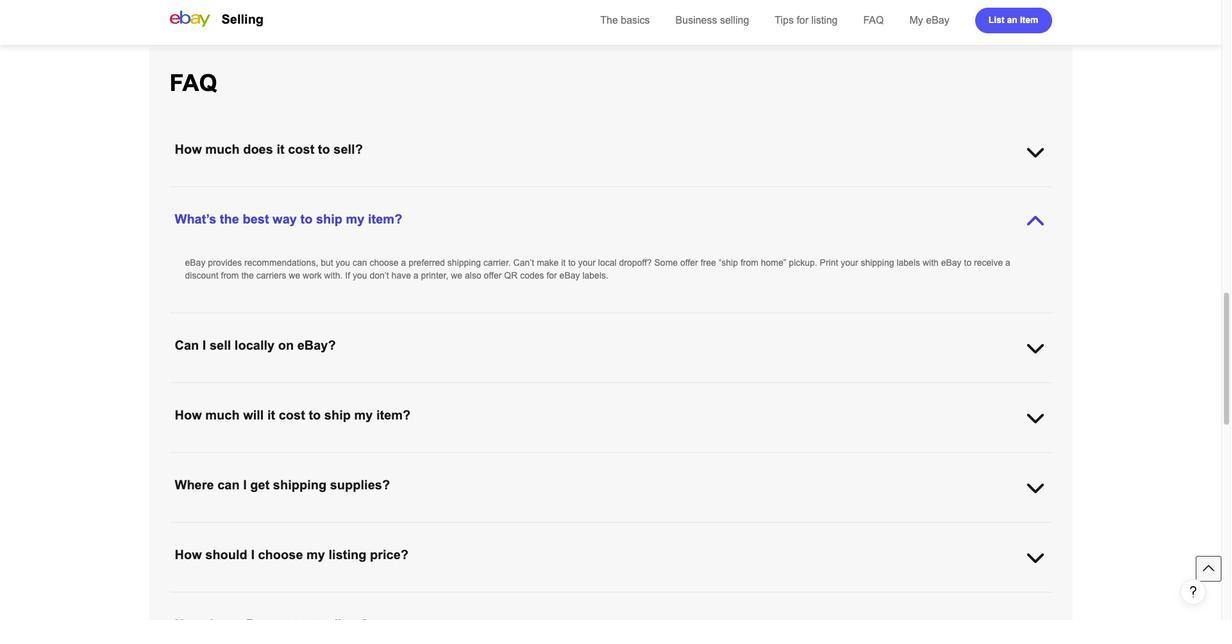 Task type: describe. For each thing, give the bounding box(es) containing it.
value
[[421, 454, 443, 464]]

way
[[273, 212, 297, 226]]

create
[[298, 607, 323, 617]]

print
[[820, 258, 839, 268]]

greatest
[[386, 454, 419, 464]]

1 vertical spatial my
[[354, 409, 373, 423]]

supplies?
[[330, 479, 390, 493]]

will
[[243, 409, 264, 423]]

much for does
[[205, 142, 240, 157]]

ebay left labels. at the top left of page
[[560, 271, 580, 281]]

receive
[[974, 258, 1003, 268]]

1 horizontal spatial from
[[741, 258, 759, 268]]

0 horizontal spatial on
[[278, 339, 294, 353]]

make
[[537, 258, 559, 268]]

locally
[[235, 339, 275, 353]]

learn more about shipping link
[[548, 454, 655, 464]]

a up create
[[312, 594, 317, 604]]

list an item link
[[976, 8, 1052, 33]]

it
[[914, 594, 919, 604]]

to right the 'way'
[[301, 212, 313, 226]]

the left best
[[220, 212, 239, 226]]

labels.
[[583, 271, 609, 281]]

how for how much does it cost to sell?
[[175, 142, 202, 157]]

final
[[413, 188, 429, 198]]

and
[[445, 454, 460, 464]]

can't
[[514, 258, 535, 268]]

it for how much does it cost to sell?
[[277, 142, 285, 157]]

how inside for most items, we can provide a price recommendation for you based on recently sold, similar items. how you price your item can depend on how you prefer to sell it—auction or buy it now. choose a lower starting price for auctions to create more interest.
[[591, 594, 609, 604]]

your up labels. at the top left of page
[[578, 258, 596, 268]]

price?
[[370, 548, 409, 563]]

charge
[[324, 188, 352, 198]]

can up "auctions"
[[263, 594, 278, 604]]

don't
[[370, 271, 389, 281]]

we left also
[[451, 271, 463, 281]]

to up option
[[309, 409, 321, 423]]

free for offer
[[701, 258, 716, 268]]

after,
[[646, 188, 666, 198]]

you
[[185, 454, 200, 464]]

2 horizontal spatial on
[[739, 594, 749, 604]]

item for an
[[1020, 14, 1039, 25]]

each
[[543, 188, 562, 198]]

tips for listing
[[775, 15, 838, 26]]

auctions
[[252, 607, 285, 617]]

listings
[[513, 188, 541, 198]]

your inside for most items, we can provide a price recommendation for you based on recently sold, similar items. how you price your item can depend on how you prefer to sell it—auction or buy it now. choose a lower starting price for auctions to create more interest.
[[650, 594, 668, 604]]

sells,
[[248, 188, 269, 198]]

month
[[565, 188, 590, 198]]

generally
[[285, 188, 322, 198]]

for right tips
[[797, 15, 809, 26]]

item for your
[[229, 188, 246, 198]]

learn more about fees link
[[825, 188, 915, 198]]

1 horizontal spatial listing
[[812, 15, 838, 26]]

with.
[[324, 271, 343, 281]]

i for can
[[243, 479, 247, 493]]

i for should
[[251, 548, 255, 563]]

0 horizontal spatial sell
[[210, 339, 231, 353]]

qr
[[504, 271, 518, 281]]

help, opens dialogs image
[[1187, 586, 1200, 599]]

pickup.
[[789, 258, 818, 268]]

1 horizontal spatial on
[[468, 594, 478, 604]]

also
[[465, 271, 482, 281]]

ebay right with
[[942, 258, 962, 268]]

how for how much will it cost to ship my item?
[[175, 409, 202, 423]]

of
[[388, 188, 395, 198]]

fee
[[766, 188, 779, 198]]

ebay?
[[297, 339, 336, 353]]

you can choose the shipping option that offers the greatest value and convenience for you. learn more about shipping .
[[185, 454, 657, 464]]

per
[[781, 188, 794, 198]]

can
[[175, 339, 199, 353]]

free for are
[[608, 188, 623, 198]]

0 vertical spatial more
[[850, 188, 871, 198]]

what's
[[175, 212, 216, 226]]

convenience
[[463, 454, 513, 464]]

you right how
[[771, 594, 785, 604]]

my
[[910, 15, 924, 26]]

an
[[1007, 14, 1018, 25]]

local
[[598, 258, 617, 268]]

buy
[[896, 594, 911, 604]]

provides
[[208, 258, 242, 268]]

tips for listing link
[[775, 15, 838, 26]]

10-
[[354, 188, 367, 198]]

1 vertical spatial ship
[[324, 409, 351, 423]]

0 horizontal spatial listing
[[329, 548, 367, 563]]

should
[[205, 548, 248, 563]]

provide
[[280, 594, 310, 604]]

selling
[[222, 12, 264, 26]]

fees
[[898, 188, 915, 198]]

discount
[[185, 271, 219, 281]]

ebay provides recommendations, but you can choose a preferred shipping carrier. can't make it to your local dropoff? some offer free "ship from home" pickup. print your shipping labels with ebay to receive a discount from the carriers we work with. if you don't have a printer, we also offer qr codes for ebay labels.
[[185, 258, 1011, 281]]

we left work
[[289, 271, 300, 281]]

a left $0.35
[[698, 188, 703, 198]]

2 horizontal spatial price
[[628, 594, 648, 604]]

0 vertical spatial learn
[[825, 188, 848, 198]]

the basics
[[601, 15, 650, 26]]

carrier.
[[484, 258, 511, 268]]

items,
[[223, 594, 247, 604]]

can i sell locally on ebay?
[[175, 339, 336, 353]]

$0.35
[[705, 188, 728, 198]]

the
[[601, 15, 618, 26]]

more inside for most items, we can provide a price recommendation for you based on recently sold, similar items. how you price your item can depend on how you prefer to sell it—auction or buy it now. choose a lower starting price for auctions to create more interest.
[[325, 607, 346, 617]]

codes
[[520, 271, 544, 281]]

you right if
[[353, 271, 367, 281]]

does
[[243, 142, 273, 157]]

we inside for most items, we can provide a price recommendation for you based on recently sold, similar items. how you price your item can depend on how you prefer to sell it—auction or buy it now. choose a lower starting price for auctions to create more interest.
[[249, 594, 261, 604]]

best
[[243, 212, 269, 226]]

to left "sell?"
[[318, 142, 330, 157]]

interest.
[[348, 607, 380, 617]]

recently
[[481, 594, 512, 604]]

how much will it cost to ship my item?
[[175, 409, 411, 423]]

items.
[[564, 594, 588, 604]]

home"
[[761, 258, 787, 268]]

for inside ebay provides recommendations, but you can choose a preferred shipping carrier. can't make it to your local dropoff? some offer free "ship from home" pickup. print your shipping labels with ebay to receive a discount from the carriers we work with. if you don't have a printer, we also offer qr codes for ebay labels.
[[547, 271, 557, 281]]

0 vertical spatial item?
[[368, 212, 402, 226]]

once your item sells, we generally charge 10-15% of the final value. your first 250 listings each month are free and, after, there's a $0.35 insertion fee per listing. learn more about fees .
[[185, 188, 918, 198]]

0 vertical spatial my
[[346, 212, 365, 226]]

with
[[923, 258, 939, 268]]

it inside ebay provides recommendations, but you can choose a preferred shipping carrier. can't make it to your local dropoff? some offer free "ship from home" pickup. print your shipping labels with ebay to receive a discount from the carriers we work with. if you don't have a printer, we also offer qr codes for ebay labels.
[[561, 258, 566, 268]]

1 horizontal spatial more
[[574, 454, 594, 464]]

your
[[458, 188, 476, 198]]

much for will
[[205, 409, 240, 423]]

work
[[303, 271, 322, 281]]



Task type: locate. For each thing, give the bounding box(es) containing it.
choose up 'provide'
[[258, 548, 303, 563]]

1 vertical spatial free
[[701, 258, 716, 268]]

where can i get shipping supplies?
[[175, 479, 390, 493]]

1 horizontal spatial learn
[[825, 188, 848, 198]]

free
[[608, 188, 623, 198], [701, 258, 716, 268]]

the left carriers
[[241, 271, 254, 281]]

price up create
[[320, 594, 339, 604]]

there's
[[668, 188, 695, 198]]

we right sells,
[[271, 188, 283, 198]]

1 horizontal spatial faq
[[864, 15, 884, 26]]

if
[[345, 271, 350, 281]]

preferred
[[409, 258, 445, 268]]

0 vertical spatial about
[[873, 188, 896, 198]]

learn right listing.
[[825, 188, 848, 198]]

from
[[741, 258, 759, 268], [221, 271, 239, 281]]

1 horizontal spatial offer
[[681, 258, 698, 268]]

ship up that
[[324, 409, 351, 423]]

your right once
[[209, 188, 227, 198]]

we
[[271, 188, 283, 198], [289, 271, 300, 281], [451, 271, 463, 281], [249, 594, 261, 604]]

0 horizontal spatial learn
[[548, 454, 571, 464]]

1 vertical spatial much
[[205, 409, 240, 423]]

1 vertical spatial more
[[574, 454, 594, 464]]

for left based
[[411, 594, 422, 604]]

2 horizontal spatial choose
[[370, 258, 399, 268]]

1 vertical spatial cost
[[279, 409, 305, 423]]

0 vertical spatial choose
[[370, 258, 399, 268]]

sell right 'can'
[[210, 339, 231, 353]]

more right create
[[325, 607, 346, 617]]

offer down "carrier."
[[484, 271, 502, 281]]

item inside for most items, we can provide a price recommendation for you based on recently sold, similar items. how you price your item can depend on how you prefer to sell it—auction or buy it now. choose a lower starting price for auctions to create more interest.
[[670, 594, 687, 604]]

sold,
[[515, 594, 534, 604]]

for most items, we can provide a price recommendation for you based on recently sold, similar items. how you price your item can depend on how you prefer to sell it—auction or buy it now. choose a lower starting price for auctions to create more interest.
[[185, 594, 1006, 617]]

listing right tips
[[812, 15, 838, 26]]

most
[[201, 594, 221, 604]]

1 horizontal spatial it
[[277, 142, 285, 157]]

offer right some
[[681, 258, 698, 268]]

from right "ship
[[741, 258, 759, 268]]

a right have
[[414, 271, 419, 281]]

1 horizontal spatial item
[[670, 594, 687, 604]]

similar
[[536, 594, 562, 604]]

on right based
[[468, 594, 478, 604]]

0 horizontal spatial from
[[221, 271, 239, 281]]

how left "should"
[[175, 548, 202, 563]]

cost for does
[[288, 142, 315, 157]]

1 much from the top
[[205, 142, 240, 157]]

how up once
[[175, 142, 202, 157]]

0 vertical spatial it
[[277, 142, 285, 157]]

learn
[[825, 188, 848, 198], [548, 454, 571, 464]]

starting
[[185, 607, 215, 617]]

more left fees
[[850, 188, 871, 198]]

list an item
[[989, 14, 1039, 25]]

the
[[398, 188, 410, 198], [220, 212, 239, 226], [241, 271, 254, 281], [251, 454, 264, 464], [371, 454, 384, 464]]

depend
[[707, 594, 737, 604]]

my down 10-
[[346, 212, 365, 226]]

cost right 'does'
[[288, 142, 315, 157]]

1 horizontal spatial about
[[873, 188, 896, 198]]

but
[[321, 258, 333, 268]]

the right of
[[398, 188, 410, 198]]

much left will
[[205, 409, 240, 423]]

to right prefer
[[814, 594, 821, 604]]

0 vertical spatial sell
[[210, 339, 231, 353]]

2 vertical spatial more
[[325, 607, 346, 617]]

1 vertical spatial .
[[655, 454, 657, 464]]

1 vertical spatial item?
[[377, 409, 411, 423]]

listing
[[812, 15, 838, 26], [329, 548, 367, 563]]

0 horizontal spatial it
[[267, 409, 275, 423]]

about
[[873, 188, 896, 198], [596, 454, 619, 464]]

0 horizontal spatial item
[[229, 188, 246, 198]]

how for how should i choose my listing price?
[[175, 548, 202, 563]]

recommendation
[[342, 594, 409, 604]]

for
[[185, 594, 199, 604]]

choose right you
[[220, 454, 249, 464]]

my up 'provide'
[[307, 548, 325, 563]]

my up offers
[[354, 409, 373, 423]]

the inside ebay provides recommendations, but you can choose a preferred shipping carrier. can't make it to your local dropoff? some offer free "ship from home" pickup. print your shipping labels with ebay to receive a discount from the carriers we work with. if you don't have a printer, we also offer qr codes for ebay labels.
[[241, 271, 254, 281]]

0 horizontal spatial free
[[608, 188, 623, 198]]

it
[[277, 142, 285, 157], [561, 258, 566, 268], [267, 409, 275, 423]]

for left you.
[[516, 454, 526, 464]]

to right the make at left
[[568, 258, 576, 268]]

how should i choose my listing price?
[[175, 548, 409, 563]]

free right are
[[608, 188, 623, 198]]

0 vertical spatial from
[[741, 258, 759, 268]]

1 vertical spatial item
[[229, 188, 246, 198]]

1 horizontal spatial choose
[[258, 548, 303, 563]]

on left ebay?
[[278, 339, 294, 353]]

cost for will
[[279, 409, 305, 423]]

cost right will
[[279, 409, 305, 423]]

sell
[[210, 339, 231, 353], [824, 594, 837, 604]]

based
[[441, 594, 466, 604]]

business selling link
[[676, 15, 749, 26]]

2 vertical spatial i
[[251, 548, 255, 563]]

to down 'provide'
[[288, 607, 295, 617]]

1 vertical spatial listing
[[329, 548, 367, 563]]

0 horizontal spatial i
[[203, 339, 206, 353]]

printer,
[[421, 271, 449, 281]]

for
[[797, 15, 809, 26], [547, 271, 557, 281], [516, 454, 526, 464], [411, 594, 422, 604], [239, 607, 249, 617]]

0 vertical spatial offer
[[681, 258, 698, 268]]

sell inside for most items, we can provide a price recommendation for you based on recently sold, similar items. how you price your item can depend on how you prefer to sell it—auction or buy it now. choose a lower starting price for auctions to create more interest.
[[824, 594, 837, 604]]

your left depend
[[650, 594, 668, 604]]

get
[[250, 479, 270, 493]]

1 vertical spatial from
[[221, 271, 239, 281]]

list
[[989, 14, 1005, 25]]

can right but
[[353, 258, 367, 268]]

a right receive
[[1006, 258, 1011, 268]]

1 horizontal spatial free
[[701, 258, 716, 268]]

price right items.
[[628, 594, 648, 604]]

business
[[676, 15, 718, 26]]

carriers
[[256, 271, 286, 281]]

can inside ebay provides recommendations, but you can choose a preferred shipping carrier. can't make it to your local dropoff? some offer free "ship from home" pickup. print your shipping labels with ebay to receive a discount from the carriers we work with. if you don't have a printer, we also offer qr codes for ebay labels.
[[353, 258, 367, 268]]

2 horizontal spatial item
[[1020, 14, 1039, 25]]

ebay up discount
[[185, 258, 206, 268]]

and,
[[626, 188, 643, 198]]

0 vertical spatial ship
[[316, 212, 343, 226]]

2 horizontal spatial i
[[251, 548, 255, 563]]

you.
[[529, 454, 546, 464]]

business selling
[[676, 15, 749, 26]]

2 horizontal spatial more
[[850, 188, 871, 198]]

offers
[[347, 454, 369, 464]]

0 horizontal spatial faq
[[170, 70, 217, 96]]

0 vertical spatial i
[[203, 339, 206, 353]]

item left sells,
[[229, 188, 246, 198]]

1 vertical spatial it
[[561, 258, 566, 268]]

0 horizontal spatial offer
[[484, 271, 502, 281]]

listing.
[[797, 188, 822, 198]]

"ship
[[719, 258, 738, 268]]

choose
[[944, 594, 975, 604]]

much
[[205, 142, 240, 157], [205, 409, 240, 423]]

0 vertical spatial free
[[608, 188, 623, 198]]

i
[[203, 339, 206, 353], [243, 479, 247, 493], [251, 548, 255, 563]]

can
[[353, 258, 367, 268], [203, 454, 217, 464], [218, 479, 240, 493], [263, 594, 278, 604], [690, 594, 704, 604]]

0 horizontal spatial more
[[325, 607, 346, 617]]

item?
[[368, 212, 402, 226], [377, 409, 411, 423]]

price down items,
[[217, 607, 236, 617]]

where
[[175, 479, 214, 493]]

it for how much will it cost to ship my item?
[[267, 409, 275, 423]]

selling
[[720, 15, 749, 26]]

0 horizontal spatial .
[[655, 454, 657, 464]]

tips
[[775, 15, 794, 26]]

i left get
[[243, 479, 247, 493]]

your
[[209, 188, 227, 198], [578, 258, 596, 268], [841, 258, 859, 268], [650, 594, 668, 604]]

learn right you.
[[548, 454, 571, 464]]

2 vertical spatial item
[[670, 594, 687, 604]]

it right the make at left
[[561, 258, 566, 268]]

0 vertical spatial faq
[[864, 15, 884, 26]]

1 vertical spatial learn
[[548, 454, 571, 464]]

we up "auctions"
[[249, 594, 261, 604]]

can left depend
[[690, 594, 704, 604]]

250
[[496, 188, 511, 198]]

0 horizontal spatial price
[[217, 607, 236, 617]]

item right an
[[1020, 14, 1039, 25]]

0 vertical spatial much
[[205, 142, 240, 157]]

have
[[392, 271, 411, 281]]

1 horizontal spatial .
[[915, 188, 918, 198]]

option
[[302, 454, 327, 464]]

much left 'does'
[[205, 142, 240, 157]]

a up have
[[401, 258, 406, 268]]

once
[[185, 188, 207, 198]]

1 horizontal spatial price
[[320, 594, 339, 604]]

ebay right my
[[926, 15, 950, 26]]

item? down of
[[368, 212, 402, 226]]

1 horizontal spatial sell
[[824, 594, 837, 604]]

the right offers
[[371, 454, 384, 464]]

can right you
[[203, 454, 217, 464]]

sell?
[[334, 142, 363, 157]]

free left "ship
[[701, 258, 716, 268]]

insertion
[[730, 188, 764, 198]]

can left get
[[218, 479, 240, 493]]

1 vertical spatial about
[[596, 454, 619, 464]]

lower
[[985, 594, 1006, 604]]

it—auction
[[839, 594, 883, 604]]

2 vertical spatial choose
[[258, 548, 303, 563]]

ship down charge
[[316, 212, 343, 226]]

a left "lower"
[[977, 594, 982, 604]]

2 much from the top
[[205, 409, 240, 423]]

your right print
[[841, 258, 859, 268]]

from down provides
[[221, 271, 239, 281]]

for down items,
[[239, 607, 249, 617]]

free inside ebay provides recommendations, but you can choose a preferred shipping carrier. can't make it to your local dropoff? some offer free "ship from home" pickup. print your shipping labels with ebay to receive a discount from the carriers we work with. if you don't have a printer, we also offer qr codes for ebay labels.
[[701, 258, 716, 268]]

price
[[320, 594, 339, 604], [628, 594, 648, 604], [217, 607, 236, 617]]

it right 'does'
[[277, 142, 285, 157]]

listing left price?
[[329, 548, 367, 563]]

1 horizontal spatial i
[[243, 479, 247, 493]]

2 horizontal spatial it
[[561, 258, 566, 268]]

choose up don't
[[370, 258, 399, 268]]

0 vertical spatial item
[[1020, 14, 1039, 25]]

item? up greatest
[[377, 409, 411, 423]]

the basics link
[[601, 15, 650, 26]]

1 vertical spatial i
[[243, 479, 247, 493]]

i right "should"
[[251, 548, 255, 563]]

item
[[1020, 14, 1039, 25], [229, 188, 246, 198], [670, 594, 687, 604]]

dropoff?
[[619, 258, 652, 268]]

to left receive
[[964, 258, 972, 268]]

1 vertical spatial sell
[[824, 594, 837, 604]]

for down the make at left
[[547, 271, 557, 281]]

1 vertical spatial offer
[[484, 271, 502, 281]]

now.
[[921, 594, 941, 604]]

how up you
[[175, 409, 202, 423]]

you right items.
[[611, 594, 626, 604]]

what's the best way to ship my item?
[[175, 212, 402, 226]]

item left depend
[[670, 594, 687, 604]]

more right you.
[[574, 454, 594, 464]]

it right will
[[267, 409, 275, 423]]

2 vertical spatial it
[[267, 409, 275, 423]]

you up if
[[336, 258, 350, 268]]

on
[[278, 339, 294, 353], [468, 594, 478, 604], [739, 594, 749, 604]]

or
[[885, 594, 893, 604]]

on left how
[[739, 594, 749, 604]]

2 vertical spatial my
[[307, 548, 325, 563]]

choose
[[370, 258, 399, 268], [220, 454, 249, 464], [258, 548, 303, 563]]

0 vertical spatial .
[[915, 188, 918, 198]]

0 horizontal spatial about
[[596, 454, 619, 464]]

the up get
[[251, 454, 264, 464]]

1 vertical spatial faq
[[170, 70, 217, 96]]

0 vertical spatial listing
[[812, 15, 838, 26]]

i right 'can'
[[203, 339, 206, 353]]

0 horizontal spatial choose
[[220, 454, 249, 464]]

15%
[[367, 188, 385, 198]]

how right items.
[[591, 594, 609, 604]]

0 vertical spatial cost
[[288, 142, 315, 157]]

sell left it—auction at the right of the page
[[824, 594, 837, 604]]

how
[[175, 142, 202, 157], [175, 409, 202, 423], [175, 548, 202, 563], [591, 594, 609, 604]]

you left based
[[424, 594, 439, 604]]

some
[[655, 258, 678, 268]]

choose inside ebay provides recommendations, but you can choose a preferred shipping carrier. can't make it to your local dropoff? some offer free "ship from home" pickup. print your shipping labels with ebay to receive a discount from the carriers we work with. if you don't have a printer, we also offer qr codes for ebay labels.
[[370, 258, 399, 268]]

1 vertical spatial choose
[[220, 454, 249, 464]]



Task type: vqa. For each thing, say whether or not it's contained in the screenshot.
Here's
no



